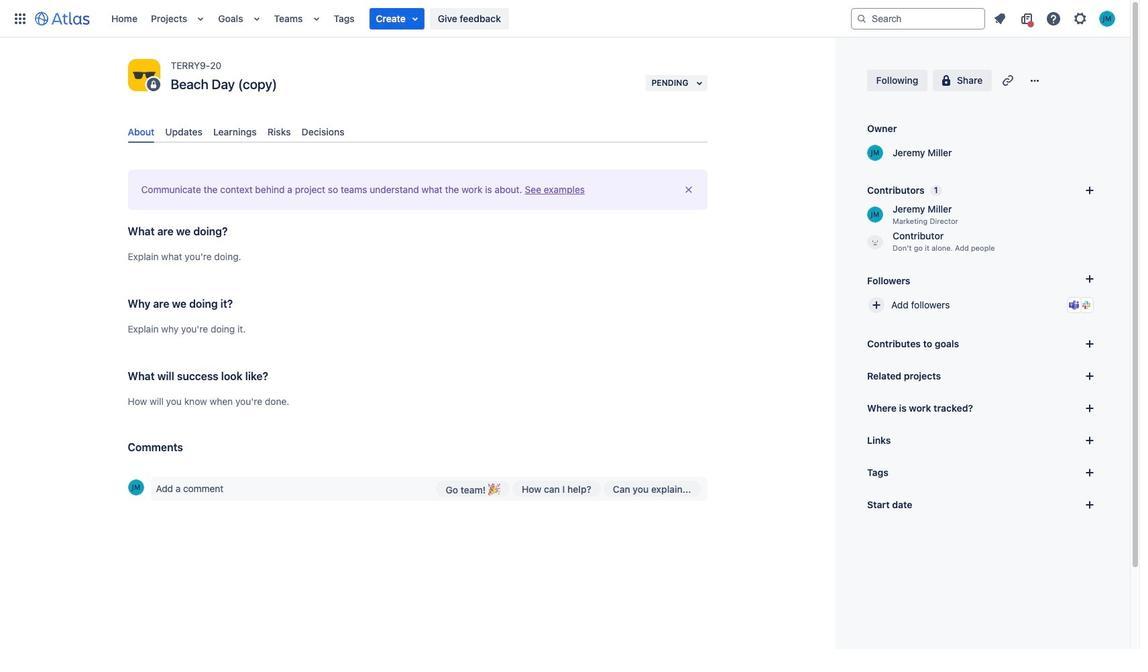 Task type: vqa. For each thing, say whether or not it's contained in the screenshot.
search 'field'
yes



Task type: locate. For each thing, give the bounding box(es) containing it.
add link image
[[1082, 433, 1098, 449]]

1 horizontal spatial list
[[988, 8, 1122, 29]]

top element
[[8, 0, 851, 37]]

banner
[[0, 0, 1130, 38]]

settings image
[[1073, 10, 1089, 27]]

list item inside list
[[369, 8, 425, 29]]

list
[[105, 0, 851, 37], [988, 8, 1122, 29]]

None search field
[[851, 8, 986, 29]]

slack logo showing nan channels are connected to this project image
[[1082, 300, 1092, 311]]

Search field
[[851, 8, 986, 29]]

add tag image
[[1082, 465, 1098, 481]]

add follower image
[[869, 297, 885, 313]]

tab list
[[122, 121, 713, 143]]

switch to... image
[[12, 10, 28, 27]]

list item
[[369, 8, 425, 29]]

add related project image
[[1082, 368, 1098, 384]]



Task type: describe. For each thing, give the bounding box(es) containing it.
notifications image
[[992, 10, 1008, 27]]

more information about this user image
[[128, 480, 144, 496]]

account image
[[1100, 10, 1116, 27]]

search image
[[857, 13, 867, 24]]

add team or contributors image
[[1082, 182, 1098, 199]]

msteams logo showing  channels are connected to this project image
[[1069, 300, 1080, 311]]

add goals image
[[1082, 336, 1098, 352]]

help image
[[1046, 10, 1062, 27]]

0 horizontal spatial list
[[105, 0, 851, 37]]

set start date image
[[1082, 497, 1098, 513]]

add a follower image
[[1082, 271, 1098, 287]]

close banner image
[[683, 185, 694, 195]]

add work tracking links image
[[1082, 401, 1098, 417]]



